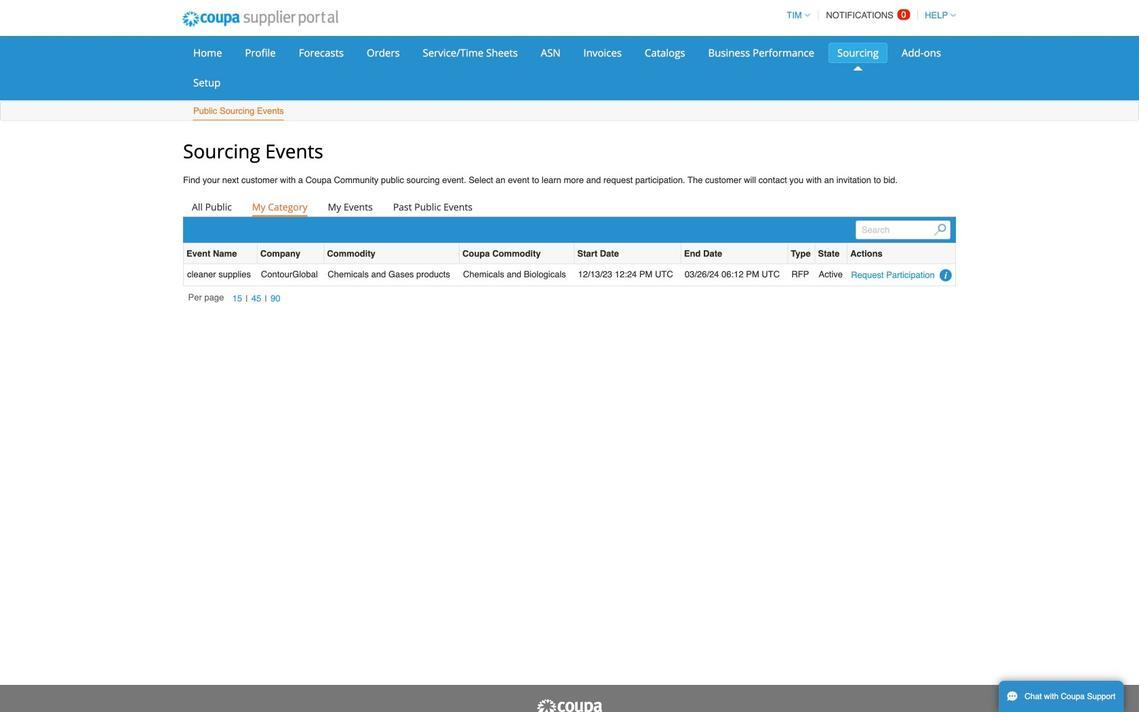 Task type: describe. For each thing, give the bounding box(es) containing it.
1 horizontal spatial navigation
[[781, 2, 956, 28]]

0 horizontal spatial navigation
[[188, 291, 284, 306]]

search image
[[934, 224, 946, 236]]



Task type: vqa. For each thing, say whether or not it's contained in the screenshot.
right Coupa Supplier Portal image
yes



Task type: locate. For each thing, give the bounding box(es) containing it.
0 horizontal spatial coupa supplier portal image
[[173, 2, 348, 36]]

1 vertical spatial coupa supplier portal image
[[536, 698, 604, 712]]

0 vertical spatial navigation
[[781, 2, 956, 28]]

coupa supplier portal image
[[173, 2, 348, 36], [536, 698, 604, 712]]

navigation
[[781, 2, 956, 28], [188, 291, 284, 306]]

tab list
[[183, 197, 956, 216]]

0 vertical spatial coupa supplier portal image
[[173, 2, 348, 36]]

1 horizontal spatial coupa supplier portal image
[[536, 698, 604, 712]]

Search text field
[[856, 220, 951, 239]]

1 vertical spatial navigation
[[188, 291, 284, 306]]



